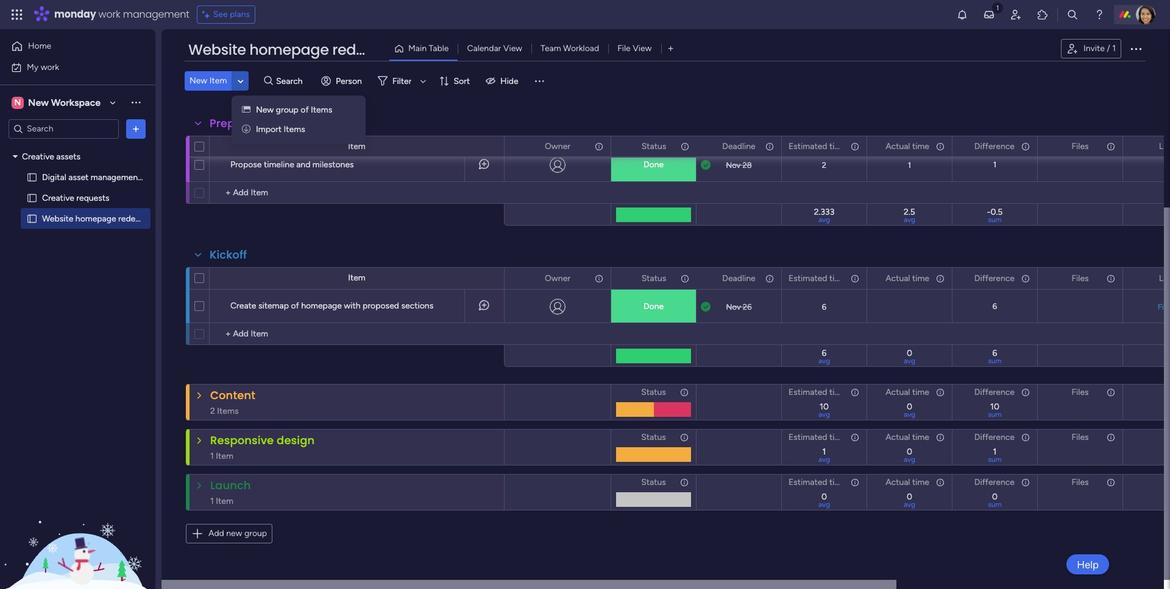 Task type: describe. For each thing, give the bounding box(es) containing it.
team workload
[[541, 43, 599, 54]]

invite members image
[[1010, 9, 1022, 21]]

difference for 0
[[974, 478, 1015, 488]]

create sitemap of homepage with proposed sections
[[230, 301, 433, 311]]

homepage inside field
[[249, 40, 329, 60]]

6 sum
[[988, 349, 1002, 366]]

item for prep work
[[348, 141, 366, 152]]

1 owner field from the top
[[542, 140, 573, 153]]

propose timeline and milestones
[[230, 160, 354, 170]]

v2 done deadline image for nov 26
[[701, 301, 711, 313]]

difference field for 10
[[971, 386, 1018, 400]]

home button
[[7, 37, 131, 56]]

responsive design
[[210, 433, 315, 449]]

Search field
[[273, 73, 310, 90]]

1 up 0.5
[[993, 160, 996, 169]]

sum for 0
[[988, 501, 1002, 509]]

/
[[1107, 43, 1110, 54]]

calendar view button
[[458, 39, 531, 59]]

5 actual time field from the top
[[883, 477, 932, 490]]

sum for 6
[[988, 357, 1002, 366]]

figm link
[[1155, 303, 1170, 312]]

my work button
[[7, 58, 131, 77]]

2 owner field from the top
[[542, 272, 573, 286]]

Search in workspace field
[[26, 122, 102, 136]]

new for new workspace
[[28, 97, 49, 108]]

0 inside '0 sum'
[[992, 492, 998, 503]]

options image for the deadline field for kickoff
[[764, 268, 773, 289]]

4 actual time field from the top
[[883, 431, 932, 445]]

estimated for 1
[[789, 433, 827, 443]]

difference for 10
[[974, 388, 1015, 398]]

1 files from the top
[[1072, 141, 1089, 151]]

difference field for 1
[[971, 431, 1018, 445]]

workspace
[[51, 97, 101, 108]]

3 status from the top
[[641, 388, 666, 398]]

1 sum
[[988, 447, 1002, 464]]

estimated time for 10
[[789, 388, 846, 398]]

actual time for 3rd actual time field from the bottom of the page
[[886, 388, 929, 398]]

Content field
[[207, 388, 258, 404]]

angle down image
[[238, 76, 244, 86]]

public board image for website homepage redesign
[[26, 213, 38, 225]]

help
[[1077, 559, 1099, 571]]

design
[[277, 433, 315, 449]]

homepage inside list box
[[75, 214, 116, 224]]

10 avg
[[818, 402, 830, 419]]

2 files from the top
[[1072, 273, 1089, 284]]

5 status from the top
[[641, 478, 666, 488]]

5 actual from the top
[[886, 478, 910, 488]]

2.5 avg
[[904, 207, 915, 224]]

arrow down image
[[416, 74, 430, 88]]

3 actual from the top
[[886, 388, 910, 398]]

5 status field from the top
[[638, 477, 669, 490]]

hide button
[[481, 71, 526, 91]]

assets
[[56, 151, 80, 162]]

estimated time field for 10
[[786, 386, 847, 400]]

difference field for 0
[[971, 477, 1018, 490]]

sections
[[401, 301, 433, 311]]

digital asset management (dam)
[[42, 172, 168, 183]]

file
[[617, 43, 631, 54]]

0 horizontal spatial website
[[42, 214, 73, 224]]

see plans
[[213, 9, 250, 20]]

2
[[822, 161, 826, 170]]

item for kickoff
[[348, 273, 366, 283]]

sort
[[454, 76, 470, 86]]

help button
[[1067, 555, 1109, 575]]

management for work
[[123, 7, 189, 21]]

1 actual time field from the top
[[883, 140, 932, 153]]

options image for second status field
[[679, 268, 688, 289]]

caret down image
[[13, 152, 18, 161]]

of for sitemap
[[291, 301, 299, 311]]

my
[[27, 62, 39, 72]]

sort button
[[434, 71, 477, 91]]

new
[[226, 529, 242, 539]]

6 up 6 sum
[[993, 302, 997, 311]]

4 files from the top
[[1072, 433, 1089, 443]]

main table button
[[389, 39, 458, 59]]

main
[[408, 43, 427, 54]]

0.5
[[991, 207, 1003, 218]]

10 sum
[[988, 402, 1002, 419]]

plans
[[230, 9, 250, 20]]

invite / 1
[[1083, 43, 1116, 54]]

person
[[336, 76, 362, 86]]

options image for 5th estimated time field from the bottom
[[849, 136, 858, 157]]

1 owner from the top
[[545, 141, 570, 151]]

estimated time for 1
[[789, 433, 846, 443]]

Kickoff field
[[207, 247, 250, 263]]

table
[[429, 43, 449, 54]]

add view image
[[668, 44, 673, 53]]

james peterson image
[[1136, 5, 1155, 24]]

monday work management
[[54, 7, 189, 21]]

options image for fifth status field from the bottom of the page
[[679, 136, 688, 157]]

file view button
[[608, 39, 661, 59]]

milestones
[[313, 160, 354, 170]]

import items
[[256, 124, 305, 135]]

actual time for 4th actual time field from the top
[[886, 433, 929, 443]]

actual time for 1st actual time field
[[886, 141, 929, 151]]

help image
[[1093, 9, 1105, 21]]

deadline for kickoff
[[722, 273, 755, 284]]

group image
[[242, 105, 250, 115]]

nov 28
[[726, 161, 752, 170]]

0 vertical spatial group
[[276, 105, 299, 115]]

dapulse addbtn image
[[1073, 164, 1076, 169]]

1 image
[[992, 1, 1003, 14]]

creative requests
[[42, 193, 109, 203]]

4 status field from the top
[[638, 431, 669, 445]]

1 inside '1 avg'
[[822, 447, 826, 458]]

lottie animation image
[[0, 467, 155, 590]]

3 actual time field from the top
[[883, 386, 932, 400]]

0 sum
[[988, 492, 1002, 509]]

invite
[[1083, 43, 1105, 54]]

redesign inside list box
[[118, 214, 151, 224]]

sum for 10
[[988, 411, 1002, 419]]

(dam)
[[143, 172, 168, 183]]

6 avg
[[818, 349, 830, 366]]

estimated for 0
[[789, 478, 827, 488]]

10 for difference
[[990, 402, 999, 413]]

options image for first files field from the top of the page
[[1105, 136, 1114, 157]]

1 estimated time field from the top
[[786, 140, 847, 153]]

estimated time field for 1
[[786, 431, 847, 445]]

6 inside 6 sum
[[992, 349, 997, 359]]

with
[[344, 301, 361, 311]]

sum for 1
[[988, 456, 1002, 464]]

2.333 avg
[[814, 207, 834, 224]]

2 status from the top
[[642, 273, 666, 284]]

2 estimated from the top
[[789, 273, 827, 284]]

2.333
[[814, 207, 834, 218]]

asset
[[68, 172, 89, 183]]

team
[[541, 43, 561, 54]]

2 status field from the top
[[638, 272, 669, 286]]

2.5
[[904, 207, 915, 218]]

content
[[210, 388, 255, 403]]

calendar
[[467, 43, 501, 54]]

hide
[[500, 76, 518, 86]]

1 actual from the top
[[886, 141, 910, 151]]

sitemap
[[258, 301, 289, 311]]

28
[[743, 161, 752, 170]]

new item button
[[185, 71, 232, 91]]

-0.5 sum
[[987, 207, 1003, 224]]

public board image
[[26, 192, 38, 204]]

Launch field
[[207, 478, 254, 494]]

1 difference field from the top
[[971, 140, 1018, 153]]

item inside button
[[209, 76, 227, 86]]

3 files from the top
[[1072, 388, 1089, 398]]

calendar view
[[467, 43, 522, 54]]

n
[[14, 97, 21, 108]]

2 actual from the top
[[886, 273, 910, 284]]

2 actual time field from the top
[[883, 272, 932, 286]]

v2 done deadline image for nov 28
[[701, 159, 711, 171]]

management for asset
[[91, 172, 141, 183]]

work for monday
[[98, 7, 120, 21]]

requests
[[76, 193, 109, 203]]

options image for fourth actual time field from the bottom of the page
[[935, 268, 943, 289]]

inbox image
[[983, 9, 995, 21]]

workspace image
[[12, 96, 24, 109]]

actual time for fourth actual time field from the bottom of the page
[[886, 273, 929, 284]]

new for new item
[[190, 76, 207, 86]]

2 done from the top
[[643, 302, 664, 312]]

lottie animation element
[[0, 467, 155, 590]]

add new group
[[208, 529, 267, 539]]

kickoff
[[210, 247, 247, 263]]

select product image
[[11, 9, 23, 21]]

Prep work field
[[207, 116, 267, 132]]

sum inside -0.5 sum
[[988, 216, 1002, 224]]



Task type: vqa. For each thing, say whether or not it's contained in the screenshot.


Task type: locate. For each thing, give the bounding box(es) containing it.
1 vertical spatial public board image
[[26, 213, 38, 225]]

items down person popup button
[[311, 105, 332, 115]]

creative for creative requests
[[42, 193, 74, 203]]

2 difference from the top
[[974, 273, 1015, 284]]

2 estimated time from the top
[[789, 273, 846, 284]]

1 horizontal spatial view
[[633, 43, 652, 54]]

website down creative requests
[[42, 214, 73, 224]]

proposed
[[363, 301, 399, 311]]

estimated time
[[789, 141, 846, 151], [789, 273, 846, 284], [789, 388, 846, 398], [789, 433, 846, 443], [789, 478, 846, 488]]

2 public board image from the top
[[26, 213, 38, 225]]

3 files field from the top
[[1069, 386, 1092, 400]]

new
[[190, 76, 207, 86], [28, 97, 49, 108], [256, 105, 274, 115]]

workspace options image
[[130, 96, 142, 109]]

view for file view
[[633, 43, 652, 54]]

create
[[230, 301, 256, 311]]

column information image
[[680, 142, 690, 151], [850, 142, 860, 151], [935, 142, 945, 151], [1021, 142, 1030, 151], [850, 274, 860, 284], [935, 274, 945, 284], [1021, 274, 1030, 284], [1106, 274, 1116, 284], [850, 388, 860, 398], [935, 388, 945, 398], [1106, 388, 1116, 398], [679, 433, 689, 443], [1021, 433, 1030, 443], [679, 478, 689, 488]]

new inside new item button
[[190, 76, 207, 86]]

1 down 10 avg
[[822, 447, 826, 458]]

5 actual time from the top
[[886, 478, 929, 488]]

3 estimated time from the top
[[789, 388, 846, 398]]

2 vertical spatial homepage
[[301, 301, 342, 311]]

1 public board image from the top
[[26, 172, 38, 183]]

Actual time field
[[883, 140, 932, 153], [883, 272, 932, 286], [883, 386, 932, 400], [883, 431, 932, 445], [883, 477, 932, 490]]

of
[[301, 105, 309, 115], [291, 301, 299, 311]]

0 vertical spatial homepage
[[249, 40, 329, 60]]

0 horizontal spatial website homepage redesign
[[42, 214, 151, 224]]

5 difference from the top
[[974, 478, 1015, 488]]

4 estimated from the top
[[789, 433, 827, 443]]

work inside "button"
[[41, 62, 59, 72]]

0 vertical spatial v2 done deadline image
[[701, 159, 711, 171]]

work right the monday
[[98, 7, 120, 21]]

1 10 from the left
[[820, 402, 829, 413]]

1 inside invite / 1 button
[[1112, 43, 1116, 54]]

+ Add Item text field
[[216, 327, 498, 342]]

of for group
[[301, 105, 309, 115]]

0 avg
[[904, 349, 915, 366], [904, 402, 915, 419], [904, 447, 915, 464], [818, 492, 830, 509], [904, 492, 915, 509]]

redesign
[[332, 40, 394, 60], [118, 214, 151, 224]]

1 vertical spatial group
[[244, 529, 267, 539]]

public board image up public board icon
[[26, 172, 38, 183]]

creative right caret down image
[[22, 151, 54, 162]]

5 difference field from the top
[[971, 477, 1018, 490]]

new left angle down image
[[190, 76, 207, 86]]

website homepage redesign up search "field"
[[188, 40, 394, 60]]

new workspace
[[28, 97, 101, 108]]

deadline
[[722, 141, 755, 151], [722, 273, 755, 284]]

1 difference from the top
[[974, 141, 1015, 151]]

Website homepage redesign field
[[185, 40, 394, 60]]

1 deadline field from the top
[[719, 140, 759, 153]]

1 vertical spatial items
[[284, 124, 305, 135]]

move to image
[[242, 124, 250, 135]]

homepage
[[249, 40, 329, 60], [75, 214, 116, 224], [301, 301, 342, 311]]

Status field
[[638, 140, 669, 153], [638, 272, 669, 286], [638, 386, 669, 400], [638, 431, 669, 445], [638, 477, 669, 490]]

0 vertical spatial owner
[[545, 141, 570, 151]]

1 nov from the top
[[726, 161, 741, 170]]

redesign down (dam)
[[118, 214, 151, 224]]

4 difference field from the top
[[971, 431, 1018, 445]]

10 for estimated time
[[820, 402, 829, 413]]

1 status field from the top
[[638, 140, 669, 153]]

home
[[28, 41, 51, 51]]

0 vertical spatial creative
[[22, 151, 54, 162]]

4 difference from the top
[[974, 433, 1015, 443]]

0 horizontal spatial view
[[503, 43, 522, 54]]

2 estimated time field from the top
[[786, 272, 847, 286]]

items
[[311, 105, 332, 115], [284, 124, 305, 135]]

1 vertical spatial website
[[42, 214, 73, 224]]

1 horizontal spatial of
[[301, 105, 309, 115]]

3 estimated from the top
[[789, 388, 827, 398]]

2 view from the left
[[633, 43, 652, 54]]

homepage down requests
[[75, 214, 116, 224]]

2 difference field from the top
[[971, 272, 1018, 286]]

work for my
[[41, 62, 59, 72]]

deadline field for kickoff
[[719, 272, 759, 286]]

1 v2 done deadline image from the top
[[701, 159, 711, 171]]

1 files field from the top
[[1069, 140, 1092, 153]]

1 vertical spatial deadline field
[[719, 272, 759, 286]]

2 horizontal spatial new
[[256, 105, 274, 115]]

5 estimated from the top
[[789, 478, 827, 488]]

1 vertical spatial management
[[91, 172, 141, 183]]

options image for 1st actual time field
[[935, 136, 943, 157]]

deadline field up "nov 26"
[[719, 272, 759, 286]]

0 vertical spatial public board image
[[26, 172, 38, 183]]

redesign inside field
[[332, 40, 394, 60]]

apps image
[[1037, 9, 1049, 21]]

website up new item
[[188, 40, 246, 60]]

new inside workspace selection element
[[28, 97, 49, 108]]

-
[[987, 207, 991, 218]]

prep
[[210, 116, 235, 131]]

add new group button
[[186, 525, 272, 544]]

public board image for digital asset management (dam)
[[26, 172, 38, 183]]

responsive
[[210, 433, 274, 449]]

4 actual time from the top
[[886, 433, 929, 443]]

file view
[[617, 43, 652, 54]]

team workload button
[[531, 39, 608, 59]]

2 files field from the top
[[1069, 272, 1092, 286]]

2 actual time from the top
[[886, 273, 929, 284]]

0 vertical spatial items
[[311, 105, 332, 115]]

website homepage redesign inside field
[[188, 40, 394, 60]]

0 vertical spatial done
[[643, 160, 664, 170]]

1 status from the top
[[642, 141, 666, 151]]

work down 'group' image
[[238, 116, 264, 131]]

invite / 1 button
[[1061, 39, 1121, 59]]

1 vertical spatial owner field
[[542, 272, 573, 286]]

sum
[[988, 216, 1002, 224], [988, 357, 1002, 366], [988, 411, 1002, 419], [988, 456, 1002, 464], [988, 501, 1002, 509]]

nov 26
[[726, 303, 752, 312]]

launch
[[210, 478, 251, 494]]

deadline for prep work
[[722, 141, 755, 151]]

10 up '1 avg'
[[820, 402, 829, 413]]

0 vertical spatial website
[[188, 40, 246, 60]]

estimated time for 0
[[789, 478, 846, 488]]

website homepage redesign inside list box
[[42, 214, 151, 224]]

nov left 28
[[726, 161, 741, 170]]

list box
[[0, 144, 168, 394]]

2 horizontal spatial work
[[238, 116, 264, 131]]

public board image
[[26, 172, 38, 183], [26, 213, 38, 225]]

0 horizontal spatial work
[[41, 62, 59, 72]]

add
[[208, 529, 224, 539]]

propose
[[230, 160, 262, 170]]

workspace selection element
[[12, 95, 102, 110]]

status
[[642, 141, 666, 151], [642, 273, 666, 284], [641, 388, 666, 398], [641, 433, 666, 443], [641, 478, 666, 488]]

view right calendar
[[503, 43, 522, 54]]

workload
[[563, 43, 599, 54]]

homepage left with
[[301, 301, 342, 311]]

nov for nov 26
[[726, 303, 741, 312]]

1 vertical spatial nov
[[726, 303, 741, 312]]

view for calendar view
[[503, 43, 522, 54]]

timeline
[[264, 160, 294, 170]]

2 vertical spatial work
[[238, 116, 264, 131]]

3 sum from the top
[[988, 411, 1002, 419]]

of up import items
[[301, 105, 309, 115]]

item left angle down image
[[209, 76, 227, 86]]

4 status from the top
[[641, 433, 666, 443]]

list box containing creative assets
[[0, 144, 168, 394]]

nov
[[726, 161, 741, 170], [726, 303, 741, 312]]

1 inside 1 sum
[[993, 447, 997, 458]]

4 estimated time from the top
[[789, 433, 846, 443]]

group up import items
[[276, 105, 299, 115]]

1 actual time from the top
[[886, 141, 929, 151]]

creative assets
[[22, 151, 80, 162]]

0 horizontal spatial items
[[284, 124, 305, 135]]

deadline up "nov 26"
[[722, 273, 755, 284]]

no file image
[[1074, 158, 1085, 172]]

5 sum from the top
[[988, 501, 1002, 509]]

nov left 26
[[726, 303, 741, 312]]

avg inside 2.333 avg
[[818, 216, 830, 224]]

3 actual time from the top
[[886, 388, 929, 398]]

Estimated time field
[[786, 140, 847, 153], [786, 272, 847, 286], [786, 386, 847, 400], [786, 431, 847, 445], [786, 477, 847, 490]]

figm
[[1158, 303, 1170, 312]]

search everything image
[[1066, 9, 1079, 21]]

1 view from the left
[[503, 43, 522, 54]]

1 vertical spatial deadline
[[722, 273, 755, 284]]

0 vertical spatial deadline field
[[719, 140, 759, 153]]

deadline field up nov 28
[[719, 140, 759, 153]]

5 estimated time field from the top
[[786, 477, 847, 490]]

5 files field from the top
[[1069, 477, 1092, 490]]

3 estimated time field from the top
[[786, 386, 847, 400]]

import
[[256, 124, 282, 135]]

owner
[[545, 141, 570, 151], [545, 273, 570, 284]]

2 v2 done deadline image from the top
[[701, 301, 711, 313]]

4 actual from the top
[[886, 433, 910, 443]]

2 sum from the top
[[988, 357, 1002, 366]]

2 owner from the top
[[545, 273, 570, 284]]

10 up 1 sum
[[990, 402, 999, 413]]

creative for creative assets
[[22, 151, 54, 162]]

10 inside 10 sum
[[990, 402, 999, 413]]

1 horizontal spatial new
[[190, 76, 207, 86]]

item up with
[[348, 273, 366, 283]]

column information image
[[594, 142, 604, 151], [765, 142, 775, 151], [1106, 142, 1116, 151], [594, 274, 604, 284], [680, 274, 690, 284], [765, 274, 775, 284], [679, 388, 689, 398], [1021, 388, 1030, 398], [850, 433, 860, 443], [935, 433, 945, 443], [1106, 433, 1116, 443], [850, 478, 860, 488], [935, 478, 945, 488], [1021, 478, 1030, 488], [1106, 478, 1116, 488]]

notifications image
[[956, 9, 968, 21]]

4 files field from the top
[[1069, 431, 1092, 445]]

2 nov from the top
[[726, 303, 741, 312]]

group right new
[[244, 529, 267, 539]]

2 vertical spatial item
[[348, 273, 366, 283]]

person button
[[316, 71, 369, 91]]

homepage up search "field"
[[249, 40, 329, 60]]

v2 done deadline image
[[701, 159, 711, 171], [701, 301, 711, 313]]

deadline field for prep work
[[719, 140, 759, 153]]

new for new group of items
[[256, 105, 274, 115]]

1 estimated from the top
[[789, 141, 827, 151]]

website
[[188, 40, 246, 60], [42, 214, 73, 224]]

monday
[[54, 7, 96, 21]]

estimated time field for 0
[[786, 477, 847, 490]]

website homepage redesign down requests
[[42, 214, 151, 224]]

1 done from the top
[[643, 160, 664, 170]]

of right sitemap on the left bottom of the page
[[291, 301, 299, 311]]

group
[[276, 105, 299, 115], [244, 529, 267, 539]]

work for prep
[[238, 116, 264, 131]]

items down new group of items
[[284, 124, 305, 135]]

1 deadline from the top
[[722, 141, 755, 151]]

new group of items
[[256, 105, 332, 115]]

Responsive design field
[[207, 433, 318, 449]]

0 vertical spatial management
[[123, 7, 189, 21]]

1 horizontal spatial group
[[276, 105, 299, 115]]

6 inside the 6 avg
[[822, 349, 827, 359]]

1 vertical spatial work
[[41, 62, 59, 72]]

1 horizontal spatial website homepage redesign
[[188, 40, 394, 60]]

1 horizontal spatial work
[[98, 7, 120, 21]]

creative
[[22, 151, 54, 162], [42, 193, 74, 203]]

difference
[[974, 141, 1015, 151], [974, 273, 1015, 284], [974, 388, 1015, 398], [974, 433, 1015, 443], [974, 478, 1015, 488]]

1 estimated time from the top
[[789, 141, 846, 151]]

0 horizontal spatial of
[[291, 301, 299, 311]]

see plans button
[[197, 5, 255, 24]]

work
[[98, 7, 120, 21], [41, 62, 59, 72], [238, 116, 264, 131]]

option
[[0, 146, 155, 148]]

0 vertical spatial of
[[301, 105, 309, 115]]

10
[[820, 402, 829, 413], [990, 402, 999, 413]]

1 vertical spatial done
[[643, 302, 664, 312]]

1 vertical spatial creative
[[42, 193, 74, 203]]

option inside list box
[[0, 146, 155, 148]]

0 horizontal spatial new
[[28, 97, 49, 108]]

26
[[743, 303, 752, 312]]

actual time for first actual time field from the bottom
[[886, 478, 929, 488]]

see
[[213, 9, 228, 20]]

3 difference field from the top
[[971, 386, 1018, 400]]

0 horizontal spatial 10
[[820, 402, 829, 413]]

3 status field from the top
[[638, 386, 669, 400]]

redesign up person
[[332, 40, 394, 60]]

prep work
[[210, 116, 264, 131]]

group inside add new group button
[[244, 529, 267, 539]]

new right 'group' image
[[256, 105, 274, 115]]

1 horizontal spatial redesign
[[332, 40, 394, 60]]

options image
[[1129, 41, 1143, 56], [130, 123, 142, 135], [679, 136, 688, 157], [849, 136, 858, 157], [935, 136, 943, 157], [1105, 136, 1114, 157], [679, 268, 688, 289], [764, 268, 773, 289], [935, 268, 943, 289]]

1
[[1112, 43, 1116, 54], [993, 160, 996, 169], [908, 161, 911, 170], [822, 447, 826, 458], [993, 447, 997, 458]]

4 sum from the top
[[988, 456, 1002, 464]]

website inside field
[[188, 40, 246, 60]]

v2 done deadline image left "nov 26"
[[701, 301, 711, 313]]

deadline up nov 28
[[722, 141, 755, 151]]

estimated for 10
[[789, 388, 827, 398]]

6 up the 6 avg
[[822, 303, 826, 312]]

0 vertical spatial item
[[209, 76, 227, 86]]

menu image
[[533, 75, 545, 87]]

1 vertical spatial v2 done deadline image
[[701, 301, 711, 313]]

1 vertical spatial of
[[291, 301, 299, 311]]

10 inside 10 avg
[[820, 402, 829, 413]]

1 avg
[[818, 447, 830, 464]]

0 vertical spatial work
[[98, 7, 120, 21]]

nov for nov 28
[[726, 161, 741, 170]]

1 down 10 sum
[[993, 447, 997, 458]]

1 horizontal spatial website
[[188, 40, 246, 60]]

my work
[[27, 62, 59, 72]]

1 up 2.5
[[908, 161, 911, 170]]

management
[[123, 7, 189, 21], [91, 172, 141, 183]]

v2 search image
[[264, 74, 273, 88]]

Owner field
[[542, 140, 573, 153], [542, 272, 573, 286]]

Difference field
[[971, 140, 1018, 153], [971, 272, 1018, 286], [971, 386, 1018, 400], [971, 431, 1018, 445], [971, 477, 1018, 490]]

0 vertical spatial deadline
[[722, 141, 755, 151]]

None field
[[1156, 140, 1170, 153], [1156, 272, 1170, 286], [1156, 140, 1170, 153], [1156, 272, 1170, 286]]

1 sum from the top
[[988, 216, 1002, 224]]

1 right the /
[[1112, 43, 1116, 54]]

view right file
[[633, 43, 652, 54]]

1 horizontal spatial items
[[311, 105, 332, 115]]

creative down digital
[[42, 193, 74, 203]]

filter button
[[373, 71, 430, 91]]

6 up 10 avg
[[822, 349, 827, 359]]

1 horizontal spatial 10
[[990, 402, 999, 413]]

time
[[829, 141, 846, 151], [912, 141, 929, 151], [829, 273, 846, 284], [912, 273, 929, 284], [829, 388, 846, 398], [912, 388, 929, 398], [829, 433, 846, 443], [912, 433, 929, 443], [829, 478, 846, 488], [912, 478, 929, 488]]

v2 done deadline image left nov 28
[[701, 159, 711, 171]]

and
[[296, 160, 310, 170]]

work inside field
[[238, 116, 264, 131]]

2 deadline from the top
[[722, 273, 755, 284]]

1 vertical spatial item
[[348, 141, 366, 152]]

0 vertical spatial owner field
[[542, 140, 573, 153]]

5 files from the top
[[1072, 478, 1089, 488]]

Deadline field
[[719, 140, 759, 153], [719, 272, 759, 286]]

0 vertical spatial website homepage redesign
[[188, 40, 394, 60]]

digital
[[42, 172, 66, 183]]

1 vertical spatial owner
[[545, 273, 570, 284]]

5 estimated time from the top
[[789, 478, 846, 488]]

3 difference from the top
[[974, 388, 1015, 398]]

actual
[[886, 141, 910, 151], [886, 273, 910, 284], [886, 388, 910, 398], [886, 433, 910, 443], [886, 478, 910, 488]]

options image
[[594, 136, 602, 157], [764, 136, 773, 157], [1020, 136, 1029, 157], [594, 268, 602, 289], [849, 268, 858, 289], [1020, 268, 1029, 289], [1105, 268, 1114, 289]]

work right my
[[41, 62, 59, 72]]

6 up 10 sum
[[992, 349, 997, 359]]

difference for 1
[[974, 433, 1015, 443]]

filter
[[392, 76, 412, 86]]

actual time
[[886, 141, 929, 151], [886, 273, 929, 284], [886, 388, 929, 398], [886, 433, 929, 443], [886, 478, 929, 488]]

item up milestones
[[348, 141, 366, 152]]

0 horizontal spatial redesign
[[118, 214, 151, 224]]

public board image down public board icon
[[26, 213, 38, 225]]

Files field
[[1069, 140, 1092, 153], [1069, 272, 1092, 286], [1069, 386, 1092, 400], [1069, 431, 1092, 445], [1069, 477, 1092, 490]]

2 10 from the left
[[990, 402, 999, 413]]

1 vertical spatial redesign
[[118, 214, 151, 224]]

2 deadline field from the top
[[719, 272, 759, 286]]

0 horizontal spatial group
[[244, 529, 267, 539]]

new right n
[[28, 97, 49, 108]]

estimated
[[789, 141, 827, 151], [789, 273, 827, 284], [789, 388, 827, 398], [789, 433, 827, 443], [789, 478, 827, 488]]

0 vertical spatial redesign
[[332, 40, 394, 60]]

main table
[[408, 43, 449, 54]]

1 vertical spatial website homepage redesign
[[42, 214, 151, 224]]

+ Add Item text field
[[216, 186, 498, 200]]

0 vertical spatial nov
[[726, 161, 741, 170]]

1 vertical spatial homepage
[[75, 214, 116, 224]]

new item
[[190, 76, 227, 86]]

4 estimated time field from the top
[[786, 431, 847, 445]]



